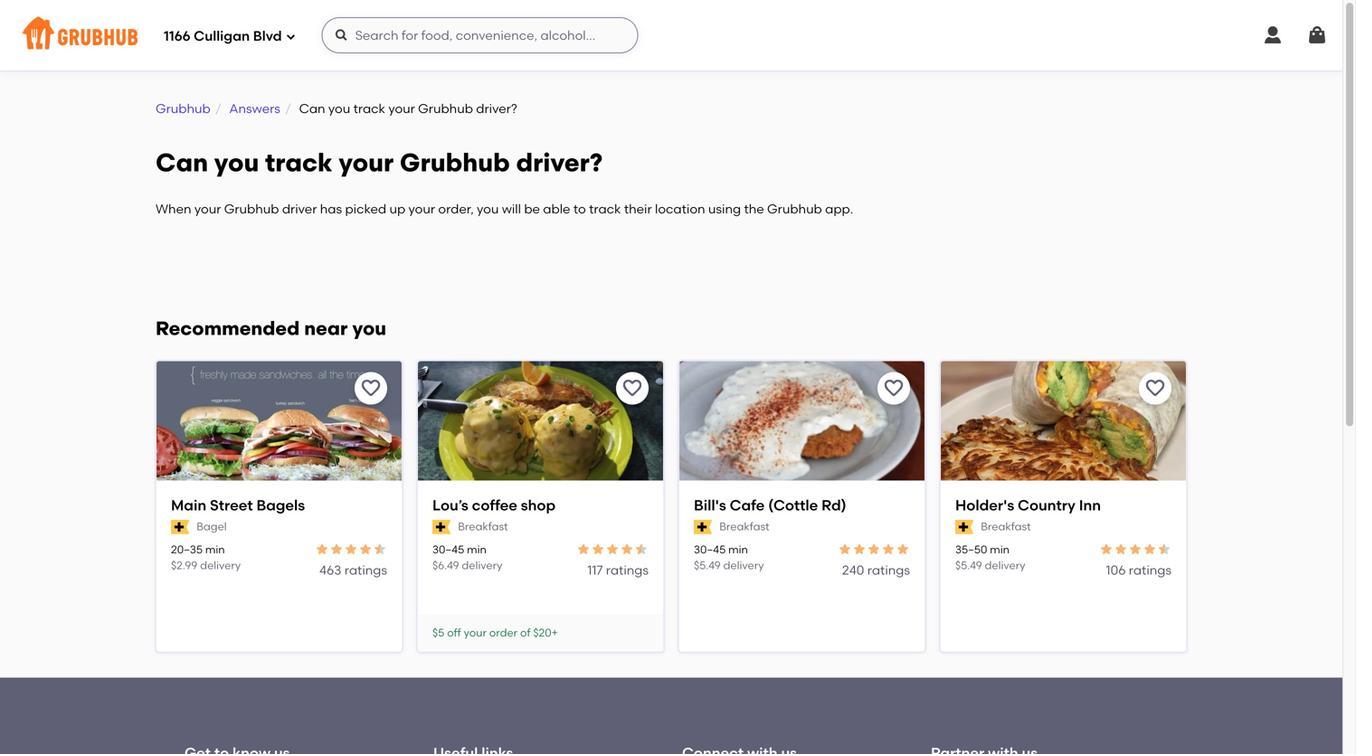 Task type: locate. For each thing, give the bounding box(es) containing it.
30–45
[[433, 544, 465, 557], [694, 544, 726, 557]]

0 vertical spatial track
[[354, 101, 386, 116]]

30–45 inside the 30–45 min $6.49 delivery
[[433, 544, 465, 557]]

svg image
[[1263, 24, 1284, 46]]

save this restaurant image
[[360, 378, 382, 400], [883, 378, 905, 400]]

breakfast down holder's
[[981, 521, 1031, 534]]

main street bagels
[[171, 497, 305, 515]]

grubhub link
[[156, 101, 211, 116]]

min down lou's coffee shop
[[467, 544, 487, 557]]

bill's cafe (cottle rd) logo image
[[680, 362, 925, 483]]

1166
[[164, 28, 191, 44]]

1 save this restaurant button from the left
[[355, 373, 387, 405]]

0 horizontal spatial subscription pass image
[[171, 520, 189, 535]]

min inside 30–45 min $5.49 delivery
[[729, 544, 748, 557]]

1 breakfast from the left
[[458, 521, 508, 534]]

ratings right 117
[[606, 563, 649, 578]]

holder's country inn link
[[956, 496, 1172, 516]]

1 horizontal spatial subscription pass image
[[433, 520, 451, 535]]

picked
[[345, 201, 387, 217]]

street
[[210, 497, 253, 515]]

the
[[744, 201, 765, 217]]

subscription pass image
[[694, 520, 713, 535], [956, 520, 974, 535]]

0 vertical spatial can
[[299, 101, 325, 116]]

$6.49
[[433, 559, 459, 572]]

1 subscription pass image from the left
[[171, 520, 189, 535]]

1 30–45 from the left
[[433, 544, 465, 557]]

has
[[320, 201, 342, 217]]

track
[[354, 101, 386, 116], [265, 147, 333, 178], [589, 201, 621, 217]]

subscription pass image down bill's at the right of the page
[[694, 520, 713, 535]]

2 breakfast from the left
[[720, 521, 770, 534]]

4 delivery from the left
[[985, 559, 1026, 572]]

recommended near you
[[156, 317, 387, 340]]

answers
[[229, 101, 281, 116]]

can
[[299, 101, 325, 116], [156, 147, 208, 178]]

delivery down cafe at the bottom of the page
[[724, 559, 764, 572]]

1 horizontal spatial save this restaurant image
[[883, 378, 905, 400]]

2 vertical spatial track
[[589, 201, 621, 217]]

min inside 20–35 min $2.99 delivery
[[205, 544, 225, 557]]

1 horizontal spatial svg image
[[335, 28, 349, 43]]

min right the 35–50
[[990, 544, 1010, 557]]

0 horizontal spatial svg image
[[286, 31, 297, 42]]

2 subscription pass image from the left
[[433, 520, 451, 535]]

2 save this restaurant button from the left
[[616, 373, 649, 405]]

grubhub down search for food, convenience, alcohol... search box
[[418, 101, 473, 116]]

4 ratings from the left
[[1129, 563, 1172, 578]]

driver
[[282, 201, 317, 217]]

$2.99
[[171, 559, 198, 572]]

$5.49 for bill's cafe (cottle rd)
[[694, 559, 721, 572]]

2 horizontal spatial breakfast
[[981, 521, 1031, 534]]

min for cafe
[[729, 544, 748, 557]]

app.
[[826, 201, 854, 217]]

driver? down search for food, convenience, alcohol... search box
[[476, 101, 518, 116]]

delivery right $6.49
[[462, 559, 503, 572]]

1 save this restaurant image from the left
[[622, 378, 644, 400]]

will
[[502, 201, 521, 217]]

delivery down the 35–50
[[985, 559, 1026, 572]]

save this restaurant button for main street bagels
[[355, 373, 387, 405]]

breakfast for country
[[981, 521, 1031, 534]]

you
[[328, 101, 351, 116], [214, 147, 259, 178], [477, 201, 499, 217], [353, 317, 387, 340]]

30–45 min $6.49 delivery
[[433, 544, 503, 572]]

1 horizontal spatial 30–45
[[694, 544, 726, 557]]

min for coffee
[[467, 544, 487, 557]]

3 breakfast from the left
[[981, 521, 1031, 534]]

delivery for coffee
[[462, 559, 503, 572]]

20–35
[[171, 544, 203, 557]]

$5 off your order of $20+
[[433, 627, 558, 640]]

subscription pass image up the 35–50
[[956, 520, 974, 535]]

delivery right $2.99
[[200, 559, 241, 572]]

4 save this restaurant button from the left
[[1140, 373, 1172, 405]]

can you track your grubhub driver?
[[299, 101, 518, 116], [156, 147, 603, 178]]

0 horizontal spatial breakfast
[[458, 521, 508, 534]]

3 delivery from the left
[[724, 559, 764, 572]]

delivery
[[200, 559, 241, 572], [462, 559, 503, 572], [724, 559, 764, 572], [985, 559, 1026, 572]]

4 min from the left
[[990, 544, 1010, 557]]

117
[[588, 563, 603, 578]]

0 horizontal spatial 30–45
[[433, 544, 465, 557]]

0 horizontal spatial can
[[156, 147, 208, 178]]

main
[[171, 497, 206, 515]]

0 horizontal spatial save this restaurant image
[[622, 378, 644, 400]]

0 horizontal spatial save this restaurant image
[[360, 378, 382, 400]]

holder's country inn logo image
[[941, 362, 1187, 483]]

can up when
[[156, 147, 208, 178]]

your
[[389, 101, 415, 116], [339, 147, 394, 178], [195, 201, 221, 217], [409, 201, 435, 217], [464, 627, 487, 640]]

2 subscription pass image from the left
[[956, 520, 974, 535]]

subscription pass image
[[171, 520, 189, 535], [433, 520, 451, 535]]

2 30–45 from the left
[[694, 544, 726, 557]]

1 horizontal spatial $5.49
[[956, 559, 983, 572]]

ratings right '240'
[[868, 563, 911, 578]]

min down bagel
[[205, 544, 225, 557]]

ratings right 106
[[1129, 563, 1172, 578]]

save this restaurant button
[[355, 373, 387, 405], [616, 373, 649, 405], [878, 373, 911, 405], [1140, 373, 1172, 405]]

3 ratings from the left
[[868, 563, 911, 578]]

country
[[1018, 497, 1076, 515]]

delivery inside 35–50 min $5.49 delivery
[[985, 559, 1026, 572]]

ratings for bill's cafe (cottle rd)
[[868, 563, 911, 578]]

1 save this restaurant image from the left
[[360, 378, 382, 400]]

subscription pass image down main
[[171, 520, 189, 535]]

driver? up able
[[516, 147, 603, 178]]

2 $5.49 from the left
[[956, 559, 983, 572]]

delivery inside 30–45 min $5.49 delivery
[[724, 559, 764, 572]]

main street bagels link
[[171, 496, 387, 516]]

2 horizontal spatial track
[[589, 201, 621, 217]]

1 horizontal spatial subscription pass image
[[956, 520, 974, 535]]

30–45 inside 30–45 min $5.49 delivery
[[694, 544, 726, 557]]

subscription pass image down lou's
[[433, 520, 451, 535]]

save this restaurant image for bill's cafe (cottle rd)
[[883, 378, 905, 400]]

save this restaurant image for inn
[[1145, 378, 1167, 400]]

30–45 min $5.49 delivery
[[694, 544, 764, 572]]

near
[[304, 317, 348, 340]]

can right answers link
[[299, 101, 325, 116]]

grubhub
[[156, 101, 211, 116], [418, 101, 473, 116], [400, 147, 510, 178], [224, 201, 279, 217], [768, 201, 823, 217]]

$5.49 inside 30–45 min $5.49 delivery
[[694, 559, 721, 572]]

of
[[520, 627, 531, 640]]

1 ratings from the left
[[345, 563, 387, 578]]

30–45 for bill's
[[694, 544, 726, 557]]

2 save this restaurant image from the left
[[1145, 378, 1167, 400]]

$5.49
[[694, 559, 721, 572], [956, 559, 983, 572]]

be
[[524, 201, 540, 217]]

min down cafe at the bottom of the page
[[729, 544, 748, 557]]

breakfast down cafe at the bottom of the page
[[720, 521, 770, 534]]

svg image
[[1307, 24, 1329, 46], [335, 28, 349, 43], [286, 31, 297, 42]]

0 horizontal spatial $5.49
[[694, 559, 721, 572]]

$5.49 inside 35–50 min $5.49 delivery
[[956, 559, 983, 572]]

117 ratings
[[588, 563, 649, 578]]

2 min from the left
[[467, 544, 487, 557]]

you left will
[[477, 201, 499, 217]]

save this restaurant button for lou's coffee shop
[[616, 373, 649, 405]]

save this restaurant image
[[622, 378, 644, 400], [1145, 378, 1167, 400]]

1 subscription pass image from the left
[[694, 520, 713, 535]]

breakfast
[[458, 521, 508, 534], [720, 521, 770, 534], [981, 521, 1031, 534]]

save this restaurant image for main street bagels
[[360, 378, 382, 400]]

driver?
[[476, 101, 518, 116], [516, 147, 603, 178]]

1 min from the left
[[205, 544, 225, 557]]

(cottle
[[769, 497, 819, 515]]

106
[[1107, 563, 1126, 578]]

delivery inside the 30–45 min $6.49 delivery
[[462, 559, 503, 572]]

bill's
[[694, 497, 727, 515]]

3 save this restaurant button from the left
[[878, 373, 911, 405]]

delivery for street
[[200, 559, 241, 572]]

grubhub up order,
[[400, 147, 510, 178]]

lou's coffee shop link
[[433, 496, 649, 516]]

order,
[[438, 201, 474, 217]]

blvd
[[253, 28, 282, 44]]

463 ratings
[[320, 563, 387, 578]]

ratings for main street bagels
[[345, 563, 387, 578]]

able
[[543, 201, 571, 217]]

30–45 down bill's at the right of the page
[[694, 544, 726, 557]]

$5.49 down bill's at the right of the page
[[694, 559, 721, 572]]

bill's cafe (cottle rd) link
[[694, 496, 911, 516]]

$5.49 down the 35–50
[[956, 559, 983, 572]]

1 delivery from the left
[[200, 559, 241, 572]]

30–45 up $6.49
[[433, 544, 465, 557]]

20–35 min $2.99 delivery
[[171, 544, 241, 572]]

2 ratings from the left
[[606, 563, 649, 578]]

3 min from the left
[[729, 544, 748, 557]]

when
[[156, 201, 191, 217]]

save this restaurant image for shop
[[622, 378, 644, 400]]

delivery inside 20–35 min $2.99 delivery
[[200, 559, 241, 572]]

min inside 35–50 min $5.49 delivery
[[990, 544, 1010, 557]]

min for street
[[205, 544, 225, 557]]

min inside the 30–45 min $6.49 delivery
[[467, 544, 487, 557]]

0 horizontal spatial track
[[265, 147, 333, 178]]

culligan
[[194, 28, 250, 44]]

ratings
[[345, 563, 387, 578], [606, 563, 649, 578], [868, 563, 911, 578], [1129, 563, 1172, 578]]

$5
[[433, 627, 445, 640]]

1166 culligan blvd
[[164, 28, 282, 44]]

1 vertical spatial can you track your grubhub driver?
[[156, 147, 603, 178]]

2 save this restaurant image from the left
[[883, 378, 905, 400]]

1 vertical spatial can
[[156, 147, 208, 178]]

240
[[843, 563, 865, 578]]

2 delivery from the left
[[462, 559, 503, 572]]

grubhub left answers link
[[156, 101, 211, 116]]

ratings right 463
[[345, 563, 387, 578]]

$5.49 for holder's country inn
[[956, 559, 983, 572]]

bagels
[[257, 497, 305, 515]]

0 horizontal spatial subscription pass image
[[694, 520, 713, 535]]

star icon image
[[315, 543, 329, 557], [329, 543, 344, 557], [344, 543, 358, 557], [358, 543, 373, 557], [373, 543, 387, 557], [373, 543, 387, 557], [577, 543, 591, 557], [591, 543, 606, 557], [606, 543, 620, 557], [620, 543, 635, 557], [635, 543, 649, 557], [635, 543, 649, 557], [838, 543, 853, 557], [853, 543, 867, 557], [867, 543, 882, 557], [882, 543, 896, 557], [896, 543, 911, 557], [1100, 543, 1114, 557], [1114, 543, 1129, 557], [1129, 543, 1143, 557], [1143, 543, 1158, 557], [1158, 543, 1172, 557], [1158, 543, 1172, 557]]

ratings for holder's country inn
[[1129, 563, 1172, 578]]

1 horizontal spatial save this restaurant image
[[1145, 378, 1167, 400]]

1 $5.49 from the left
[[694, 559, 721, 572]]

breakfast down lou's coffee shop
[[458, 521, 508, 534]]

their
[[624, 201, 652, 217]]

1 vertical spatial driver?
[[516, 147, 603, 178]]

min
[[205, 544, 225, 557], [467, 544, 487, 557], [729, 544, 748, 557], [990, 544, 1010, 557]]

1 horizontal spatial breakfast
[[720, 521, 770, 534]]

holder's
[[956, 497, 1015, 515]]



Task type: describe. For each thing, give the bounding box(es) containing it.
bagel
[[197, 521, 227, 534]]

breakfast for cafe
[[720, 521, 770, 534]]

subscription pass image for lou's
[[433, 520, 451, 535]]

answers link
[[229, 101, 281, 116]]

location
[[655, 201, 706, 217]]

main street bagels logo image
[[157, 362, 402, 483]]

$20+
[[533, 627, 558, 640]]

subscription pass image for main
[[171, 520, 189, 535]]

Search for food, convenience, alcohol... search field
[[322, 17, 639, 53]]

inn
[[1080, 497, 1102, 515]]

coffee
[[472, 497, 518, 515]]

up
[[390, 201, 406, 217]]

breakfast for coffee
[[458, 521, 508, 534]]

save this restaurant button for holder's country inn
[[1140, 373, 1172, 405]]

recommended
[[156, 317, 300, 340]]

cafe
[[730, 497, 765, 515]]

save this restaurant button for bill's cafe (cottle rd)
[[878, 373, 911, 405]]

when your grubhub driver has picked up your order, you will be able to track their location using the grubhub app.
[[156, 201, 854, 217]]

1 horizontal spatial track
[[354, 101, 386, 116]]

2 horizontal spatial svg image
[[1307, 24, 1329, 46]]

grubhub left driver
[[224, 201, 279, 217]]

106 ratings
[[1107, 563, 1172, 578]]

you right answers link
[[328, 101, 351, 116]]

delivery for country
[[985, 559, 1026, 572]]

grubhub right the
[[768, 201, 823, 217]]

to
[[574, 201, 586, 217]]

using
[[709, 201, 741, 217]]

240 ratings
[[843, 563, 911, 578]]

shop
[[521, 497, 556, 515]]

main navigation navigation
[[0, 0, 1343, 71]]

lou's
[[433, 497, 469, 515]]

463
[[320, 563, 342, 578]]

30–45 for lou's
[[433, 544, 465, 557]]

35–50 min $5.49 delivery
[[956, 544, 1026, 572]]

bill's cafe (cottle rd)
[[694, 497, 847, 515]]

you right the 'near'
[[353, 317, 387, 340]]

delivery for cafe
[[724, 559, 764, 572]]

ratings for lou's coffee shop
[[606, 563, 649, 578]]

subscription pass image for bill's
[[694, 520, 713, 535]]

holder's country inn
[[956, 497, 1102, 515]]

lou's coffee shop logo image
[[418, 362, 663, 483]]

35–50
[[956, 544, 988, 557]]

off
[[447, 627, 461, 640]]

1 vertical spatial track
[[265, 147, 333, 178]]

1 horizontal spatial can
[[299, 101, 325, 116]]

rd)
[[822, 497, 847, 515]]

0 vertical spatial can you track your grubhub driver?
[[299, 101, 518, 116]]

min for country
[[990, 544, 1010, 557]]

you down the answers
[[214, 147, 259, 178]]

subscription pass image for holder's
[[956, 520, 974, 535]]

lou's coffee shop
[[433, 497, 556, 515]]

0 vertical spatial driver?
[[476, 101, 518, 116]]

order
[[489, 627, 518, 640]]



Task type: vqa. For each thing, say whether or not it's contained in the screenshot.
topmost svg icon
no



